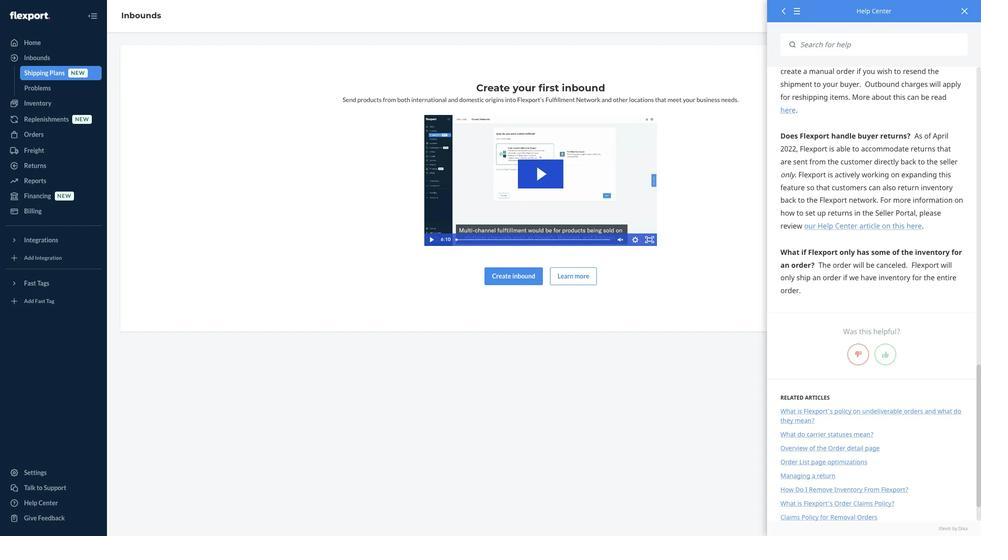 Task type: describe. For each thing, give the bounding box(es) containing it.
support
[[44, 484, 66, 492]]

how
[[781, 486, 794, 494]]

policy?
[[875, 500, 895, 508]]

international
[[412, 96, 447, 103]]

origins
[[486, 96, 504, 103]]

what for what do carrier statuses mean?
[[781, 431, 796, 439]]

optimizations
[[828, 458, 868, 467]]

return
[[817, 472, 836, 481]]

send
[[343, 96, 356, 103]]

0 horizontal spatial claims
[[781, 514, 801, 522]]

related
[[781, 394, 804, 402]]

products
[[358, 96, 382, 103]]

integration
[[35, 255, 62, 262]]

order list page optimizations
[[781, 458, 868, 467]]

problems
[[24, 84, 51, 92]]

billing
[[24, 207, 42, 215]]

of
[[810, 444, 816, 453]]

what for what is flexport's order claims policy?
[[781, 500, 796, 508]]

carrier
[[807, 431, 827, 439]]

freight
[[24, 147, 44, 154]]

is for what is flexport's policy on undeliverable orders and what do they mean?
[[798, 407, 803, 416]]

returns
[[24, 162, 46, 170]]

0 vertical spatial orders
[[24, 131, 44, 138]]

home link
[[5, 36, 102, 50]]

1 vertical spatial orders
[[858, 514, 878, 522]]

new for replenishments
[[75, 116, 89, 123]]

create inbound button
[[485, 267, 543, 285]]

other
[[613, 96, 628, 103]]

inbound inside button
[[513, 272, 536, 280]]

1 vertical spatial inbounds
[[24, 54, 50, 62]]

0 horizontal spatial inventory
[[24, 99, 51, 107]]

do inside what is flexport's policy on undeliverable orders and what do they mean?
[[954, 407, 962, 416]]

add for add integration
[[24, 255, 34, 262]]

what is flexport's order claims policy?
[[781, 500, 895, 508]]

helpful?
[[874, 327, 901, 337]]

billing link
[[5, 204, 102, 219]]

the
[[818, 444, 827, 453]]

add integration link
[[5, 251, 102, 265]]

related articles
[[781, 394, 830, 402]]

what for what is flexport's policy on undeliverable orders and what do they mean?
[[781, 407, 796, 416]]

1 horizontal spatial inbounds
[[121, 11, 161, 21]]

managing a return
[[781, 472, 836, 481]]

on
[[854, 407, 861, 416]]

help center link
[[5, 496, 102, 511]]

create for your
[[477, 82, 510, 94]]

talk to support button
[[5, 481, 102, 496]]

integrations
[[24, 236, 58, 244]]

video element
[[425, 115, 657, 246]]

0 horizontal spatial your
[[513, 82, 536, 94]]

settings link
[[5, 466, 102, 480]]

inventory link
[[5, 96, 102, 111]]

articles
[[806, 394, 830, 402]]

reports
[[24, 177, 46, 185]]

remove
[[810, 486, 833, 494]]

dixa
[[959, 526, 968, 532]]

locations
[[630, 96, 654, 103]]

from
[[383, 96, 396, 103]]

learn
[[558, 272, 574, 280]]

tag
[[46, 298, 54, 305]]

0 horizontal spatial do
[[798, 431, 806, 439]]

first
[[539, 82, 560, 94]]

flexport's for policy
[[804, 407, 833, 416]]

1 vertical spatial page
[[812, 458, 826, 467]]

that
[[656, 96, 667, 103]]

settings
[[24, 469, 47, 477]]

financing
[[24, 192, 51, 200]]

1 vertical spatial order
[[781, 458, 798, 467]]

meet
[[668, 96, 682, 103]]

more
[[575, 272, 590, 280]]

network
[[576, 96, 601, 103]]

give feedback button
[[5, 512, 102, 526]]

overview of the order detail page
[[781, 444, 880, 453]]

is for what is flexport's order claims policy?
[[798, 500, 803, 508]]

elevio by dixa link
[[781, 526, 968, 532]]

1 vertical spatial center
[[39, 500, 58, 507]]

mean? inside what is flexport's policy on undeliverable orders and what do they mean?
[[795, 417, 815, 425]]

elevio by dixa
[[940, 526, 968, 532]]

tags
[[37, 280, 49, 287]]

feedback
[[38, 515, 65, 522]]

detail
[[848, 444, 864, 453]]

give feedback
[[24, 515, 65, 522]]

managing
[[781, 472, 811, 481]]

orders link
[[5, 128, 102, 142]]



Task type: locate. For each thing, give the bounding box(es) containing it.
and left domestic
[[448, 96, 458, 103]]

1 horizontal spatial mean?
[[854, 431, 874, 439]]

create for inbound
[[492, 272, 511, 280]]

give
[[24, 515, 37, 522]]

do left carrier
[[798, 431, 806, 439]]

1 vertical spatial add
[[24, 298, 34, 305]]

order for flexport's
[[835, 500, 852, 508]]

what down they
[[781, 431, 796, 439]]

create inside create your first inbound send products from both international and domestic origins into flexport's fulfillment network and other locations that meet your business needs.
[[477, 82, 510, 94]]

0 vertical spatial new
[[71, 70, 85, 76]]

1 horizontal spatial inbound
[[562, 82, 606, 94]]

order for the
[[829, 444, 846, 453]]

order down statuses
[[829, 444, 846, 453]]

0 horizontal spatial page
[[812, 458, 826, 467]]

inbound left learn
[[513, 272, 536, 280]]

1 what from the top
[[781, 407, 796, 416]]

1 add from the top
[[24, 255, 34, 262]]

help up give
[[24, 500, 37, 507]]

0 vertical spatial claims
[[854, 500, 873, 508]]

inventory
[[24, 99, 51, 107], [835, 486, 863, 494]]

0 vertical spatial inbound
[[562, 82, 606, 94]]

fast left 'tags'
[[24, 280, 36, 287]]

1 horizontal spatial inventory
[[835, 486, 863, 494]]

0 vertical spatial inbounds
[[121, 11, 161, 21]]

inbounds
[[121, 11, 161, 21], [24, 54, 50, 62]]

freight link
[[5, 144, 102, 158]]

video thumbnail image
[[425, 115, 657, 246], [425, 115, 657, 246]]

flexport's down articles
[[804, 407, 833, 416]]

what is flexport's policy on undeliverable orders and what do they mean?
[[781, 407, 962, 425]]

add for add fast tag
[[24, 298, 34, 305]]

0 horizontal spatial and
[[448, 96, 458, 103]]

1 vertical spatial claims
[[781, 514, 801, 522]]

inbound up network
[[562, 82, 606, 94]]

claims policy for removal orders
[[781, 514, 878, 522]]

0 vertical spatial your
[[513, 82, 536, 94]]

what up they
[[781, 407, 796, 416]]

fast tags button
[[5, 277, 102, 291]]

is inside what is flexport's policy on undeliverable orders and what do they mean?
[[798, 407, 803, 416]]

1 vertical spatial mean?
[[854, 431, 874, 439]]

help
[[857, 7, 871, 15], [24, 500, 37, 507]]

0 horizontal spatial inbounds link
[[5, 51, 102, 65]]

1 vertical spatial help center
[[24, 500, 58, 507]]

1 horizontal spatial help
[[857, 7, 871, 15]]

1 vertical spatial what
[[781, 431, 796, 439]]

from
[[865, 486, 880, 494]]

0 vertical spatial inventory
[[24, 99, 51, 107]]

add fast tag
[[24, 298, 54, 305]]

0 vertical spatial add
[[24, 255, 34, 262]]

0 horizontal spatial inbound
[[513, 272, 536, 280]]

page right the list in the bottom right of the page
[[812, 458, 826, 467]]

create inbound
[[492, 272, 536, 280]]

1 horizontal spatial page
[[866, 444, 880, 453]]

create your first inbound send products from both international and domestic origins into flexport's fulfillment network and other locations that meet your business needs.
[[343, 82, 739, 103]]

inventory up what is flexport's order claims policy?
[[835, 486, 863, 494]]

0 vertical spatial order
[[829, 444, 846, 453]]

fast
[[24, 280, 36, 287], [35, 298, 45, 305]]

flexport logo image
[[10, 11, 50, 20]]

2 vertical spatial new
[[57, 193, 71, 200]]

1 horizontal spatial claims
[[854, 500, 873, 508]]

add integration
[[24, 255, 62, 262]]

1 horizontal spatial your
[[683, 96, 696, 103]]

new down reports link at the left
[[57, 193, 71, 200]]

talk to support
[[24, 484, 66, 492]]

to
[[37, 484, 43, 492]]

center down talk to support
[[39, 500, 58, 507]]

fulfillment
[[546, 96, 575, 103]]

0 vertical spatial help center
[[857, 7, 892, 15]]

close navigation image
[[87, 11, 98, 21]]

what
[[938, 407, 953, 416]]

a
[[812, 472, 816, 481]]

0 vertical spatial fast
[[24, 280, 36, 287]]

replenishments
[[24, 116, 69, 123]]

1 vertical spatial is
[[798, 500, 803, 508]]

center up search search box
[[872, 7, 892, 15]]

0 horizontal spatial inbounds
[[24, 54, 50, 62]]

problems link
[[20, 81, 102, 95]]

plans
[[50, 69, 65, 77]]

reports link
[[5, 174, 102, 188]]

Search search field
[[796, 33, 968, 56]]

1 vertical spatial your
[[683, 96, 696, 103]]

help up search search box
[[857, 7, 871, 15]]

1 vertical spatial flexport's
[[804, 500, 833, 508]]

1 flexport's from the top
[[804, 407, 833, 416]]

1 vertical spatial inbounds link
[[5, 51, 102, 65]]

for
[[821, 514, 829, 522]]

0 horizontal spatial center
[[39, 500, 58, 507]]

new right plans
[[71, 70, 85, 76]]

add down 'fast tags'
[[24, 298, 34, 305]]

orders up freight
[[24, 131, 44, 138]]

orders
[[905, 407, 924, 416]]

i
[[806, 486, 808, 494]]

0 vertical spatial help
[[857, 7, 871, 15]]

integrations button
[[5, 233, 102, 248]]

1 vertical spatial inventory
[[835, 486, 863, 494]]

page right detail
[[866, 444, 880, 453]]

learn more
[[558, 272, 590, 280]]

0 vertical spatial create
[[477, 82, 510, 94]]

0 vertical spatial page
[[866, 444, 880, 453]]

order up removal
[[835, 500, 852, 508]]

learn more button
[[550, 267, 597, 285]]

fast inside dropdown button
[[24, 280, 36, 287]]

is down related articles
[[798, 407, 803, 416]]

2 add from the top
[[24, 298, 34, 305]]

0 horizontal spatial help center
[[24, 500, 58, 507]]

what inside what is flexport's policy on undeliverable orders and what do they mean?
[[781, 407, 796, 416]]

policy
[[835, 407, 852, 416]]

inventory down problems
[[24, 99, 51, 107]]

1 vertical spatial fast
[[35, 298, 45, 305]]

order down overview on the right bottom of the page
[[781, 458, 798, 467]]

mean? right they
[[795, 417, 815, 425]]

new for shipping plans
[[71, 70, 85, 76]]

3 what from the top
[[781, 500, 796, 508]]

claims left policy
[[781, 514, 801, 522]]

do right the what
[[954, 407, 962, 416]]

help center
[[857, 7, 892, 15], [24, 500, 58, 507]]

your right meet
[[683, 96, 696, 103]]

0 vertical spatial do
[[954, 407, 962, 416]]

1 horizontal spatial and
[[602, 96, 612, 103]]

0 horizontal spatial mean?
[[795, 417, 815, 425]]

0 vertical spatial is
[[798, 407, 803, 416]]

new up orders link
[[75, 116, 89, 123]]

overview
[[781, 444, 808, 453]]

1 vertical spatial new
[[75, 116, 89, 123]]

2 vertical spatial order
[[835, 500, 852, 508]]

flexport?
[[882, 486, 909, 494]]

what
[[781, 407, 796, 416], [781, 431, 796, 439], [781, 500, 796, 508]]

inbound inside create your first inbound send products from both international and domestic origins into flexport's fulfillment network and other locations that meet your business needs.
[[562, 82, 606, 94]]

add fast tag link
[[5, 294, 102, 309]]

help center up search search box
[[857, 7, 892, 15]]

2 horizontal spatial and
[[925, 407, 937, 416]]

1 horizontal spatial orders
[[858, 514, 878, 522]]

inbound
[[562, 82, 606, 94], [513, 272, 536, 280]]

returns link
[[5, 159, 102, 173]]

is
[[798, 407, 803, 416], [798, 500, 803, 508]]

talk
[[24, 484, 35, 492]]

what do carrier statuses mean?
[[781, 431, 874, 439]]

0 vertical spatial center
[[872, 7, 892, 15]]

0 horizontal spatial help
[[24, 500, 37, 507]]

help center down to
[[24, 500, 58, 507]]

business
[[697, 96, 721, 103]]

0 vertical spatial mean?
[[795, 417, 815, 425]]

0 vertical spatial what
[[781, 407, 796, 416]]

home
[[24, 39, 41, 46]]

1 is from the top
[[798, 407, 803, 416]]

what down how
[[781, 500, 796, 508]]

new
[[71, 70, 85, 76], [75, 116, 89, 123], [57, 193, 71, 200]]

claims down the "from"
[[854, 500, 873, 508]]

and left the what
[[925, 407, 937, 416]]

0 vertical spatial flexport's
[[804, 407, 833, 416]]

fast left tag
[[35, 298, 45, 305]]

do
[[796, 486, 804, 494]]

is down do at the right of page
[[798, 500, 803, 508]]

domestic
[[460, 96, 484, 103]]

orders up elevio by dixa link at the bottom
[[858, 514, 878, 522]]

1 horizontal spatial inbounds link
[[121, 11, 161, 21]]

fast tags
[[24, 280, 49, 287]]

both
[[398, 96, 410, 103]]

flexport's down remove at the bottom of the page
[[804, 500, 833, 508]]

they
[[781, 417, 794, 425]]

mean? up detail
[[854, 431, 874, 439]]

shipping plans
[[24, 69, 65, 77]]

your up flexport's
[[513, 82, 536, 94]]

0 horizontal spatial orders
[[24, 131, 44, 138]]

into
[[505, 96, 516, 103]]

1 horizontal spatial help center
[[857, 7, 892, 15]]

1 horizontal spatial center
[[872, 7, 892, 15]]

by
[[953, 526, 958, 532]]

mean?
[[795, 417, 815, 425], [854, 431, 874, 439]]

2 what from the top
[[781, 431, 796, 439]]

0 vertical spatial inbounds link
[[121, 11, 161, 21]]

removal
[[831, 514, 856, 522]]

order
[[829, 444, 846, 453], [781, 458, 798, 467], [835, 500, 852, 508]]

inbounds link
[[121, 11, 161, 21], [5, 51, 102, 65]]

this
[[860, 327, 872, 337]]

create inside button
[[492, 272, 511, 280]]

1 vertical spatial do
[[798, 431, 806, 439]]

2 vertical spatial what
[[781, 500, 796, 508]]

flexport's for order
[[804, 500, 833, 508]]

and inside what is flexport's policy on undeliverable orders and what do they mean?
[[925, 407, 937, 416]]

claims
[[854, 500, 873, 508], [781, 514, 801, 522]]

1 horizontal spatial do
[[954, 407, 962, 416]]

and
[[448, 96, 458, 103], [602, 96, 612, 103], [925, 407, 937, 416]]

undeliverable
[[863, 407, 903, 416]]

policy
[[802, 514, 819, 522]]

orders
[[24, 131, 44, 138], [858, 514, 878, 522]]

how do i remove inventory from flexport?
[[781, 486, 909, 494]]

needs.
[[722, 96, 739, 103]]

1 vertical spatial create
[[492, 272, 511, 280]]

shipping
[[24, 69, 48, 77]]

elevio
[[940, 526, 952, 532]]

2 flexport's from the top
[[804, 500, 833, 508]]

flexport's inside what is flexport's policy on undeliverable orders and what do they mean?
[[804, 407, 833, 416]]

2 is from the top
[[798, 500, 803, 508]]

and left other
[[602, 96, 612, 103]]

new for financing
[[57, 193, 71, 200]]

was this helpful?
[[844, 327, 901, 337]]

do
[[954, 407, 962, 416], [798, 431, 806, 439]]

add left integration
[[24, 255, 34, 262]]

flexport's
[[804, 407, 833, 416], [804, 500, 833, 508]]

1 vertical spatial help
[[24, 500, 37, 507]]

statuses
[[828, 431, 853, 439]]

1 vertical spatial inbound
[[513, 272, 536, 280]]



Task type: vqa. For each thing, say whether or not it's contained in the screenshot.
'Reports'
yes



